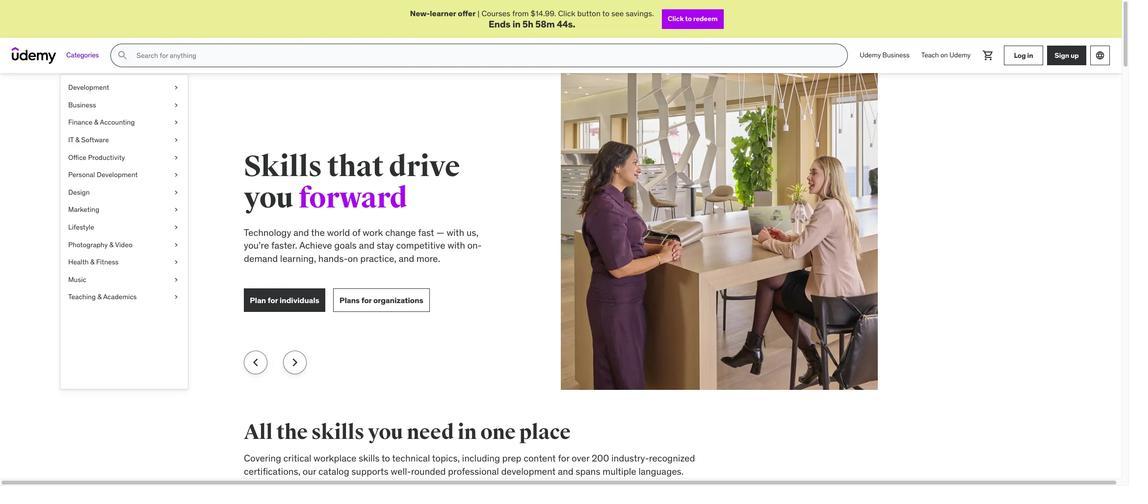 Task type: vqa. For each thing, say whether or not it's contained in the screenshot.
xsmall image related to Health & Fitness
yes



Task type: describe. For each thing, give the bounding box(es) containing it.
all the skills you need in one place
[[244, 420, 571, 445]]

skills that drive you
[[244, 149, 460, 216]]

productivity
[[88, 153, 125, 162]]

click to redeem
[[668, 14, 718, 23]]

critical
[[284, 453, 312, 465]]

you for the
[[368, 420, 403, 445]]

drive
[[389, 149, 460, 185]]

learning,
[[280, 253, 316, 265]]

courses
[[482, 8, 511, 18]]

xsmall image for personal development
[[172, 170, 180, 180]]

savings.
[[626, 8, 654, 18]]

and up achieve
[[294, 227, 309, 238]]

marketing link
[[60, 201, 188, 219]]

0 horizontal spatial business
[[68, 101, 96, 109]]

spans
[[576, 466, 601, 478]]

you for that
[[244, 181, 294, 216]]

xsmall image for music
[[172, 275, 180, 285]]

—
[[437, 227, 445, 238]]

business link
[[60, 97, 188, 114]]

on-
[[468, 240, 482, 252]]

video
[[115, 240, 133, 249]]

& for fitness
[[90, 258, 95, 267]]

academics
[[103, 293, 137, 302]]

personal development
[[68, 170, 138, 179]]

learner
[[430, 8, 456, 18]]

covering critical workplace skills to technical topics, including prep content for over 200 industry-recognized certifications, our catalog supports well-rounded professional development and spans multiple languages.
[[244, 453, 696, 478]]

xsmall image for software
[[172, 136, 180, 145]]

world
[[327, 227, 350, 238]]

new-learner offer | courses from $14.99. click button to see savings. ends in 5h 58m 44s .
[[410, 8, 654, 30]]

workplace
[[314, 453, 357, 465]]

health
[[68, 258, 89, 267]]

sign up link
[[1048, 46, 1087, 65]]

it & software link
[[60, 132, 188, 149]]

stay
[[377, 240, 394, 252]]

certifications,
[[244, 466, 301, 478]]

2 udemy from the left
[[950, 51, 971, 60]]

development link
[[60, 79, 188, 97]]

|
[[478, 8, 480, 18]]

xsmall image for development
[[172, 83, 180, 93]]

fitness
[[96, 258, 119, 267]]

button
[[578, 8, 601, 18]]

marketing
[[68, 205, 99, 214]]

office productivity
[[68, 153, 125, 162]]

offer
[[458, 8, 476, 18]]

plan for individuals link
[[244, 289, 325, 313]]

it
[[68, 136, 74, 144]]

previous image
[[248, 355, 264, 371]]

0 vertical spatial with
[[447, 227, 465, 238]]

plan
[[250, 296, 266, 305]]

2 horizontal spatial in
[[1028, 51, 1034, 60]]

competitive
[[396, 240, 446, 252]]

goals
[[335, 240, 357, 252]]

teaching & academics link
[[60, 289, 188, 306]]

our
[[303, 466, 316, 478]]

teaching & academics
[[68, 293, 137, 302]]

to inside covering critical workplace skills to technical topics, including prep content for over 200 industry-recognized certifications, our catalog supports well-rounded professional development and spans multiple languages.
[[382, 453, 390, 465]]

200
[[592, 453, 610, 465]]

and down competitive
[[399, 253, 415, 265]]

accounting
[[100, 118, 135, 127]]

plans for organizations
[[340, 296, 424, 305]]

need
[[407, 420, 454, 445]]

sign
[[1055, 51, 1070, 60]]

submit search image
[[117, 50, 129, 61]]

work
[[363, 227, 383, 238]]

xsmall image for academics
[[172, 293, 180, 302]]

teaching
[[68, 293, 96, 302]]

5h 58m 44s
[[523, 18, 573, 30]]

xsmall image for business
[[172, 101, 180, 110]]

plans
[[340, 296, 360, 305]]

achieve
[[299, 240, 332, 252]]

of
[[353, 227, 361, 238]]

click inside new-learner offer | courses from $14.99. click button to see savings. ends in 5h 58m 44s .
[[558, 8, 576, 18]]

.
[[573, 18, 576, 30]]

topics,
[[432, 453, 460, 465]]

udemy business
[[860, 51, 910, 60]]

covering
[[244, 453, 281, 465]]

one
[[481, 420, 516, 445]]

sign up
[[1055, 51, 1080, 60]]

next image
[[287, 355, 303, 371]]

languages.
[[639, 466, 684, 478]]

categories
[[66, 51, 99, 60]]

& for accounting
[[94, 118, 98, 127]]

skills inside covering critical workplace skills to technical topics, including prep content for over 200 industry-recognized certifications, our catalog supports well-rounded professional development and spans multiple languages.
[[359, 453, 380, 465]]

1 vertical spatial the
[[277, 420, 308, 445]]

from
[[513, 8, 529, 18]]

design
[[68, 188, 90, 197]]

you're
[[244, 240, 269, 252]]

well-
[[391, 466, 411, 478]]

1 vertical spatial with
[[448, 240, 465, 252]]

$14.99.
[[531, 8, 557, 18]]

in inside new-learner offer | courses from $14.99. click button to see savings. ends in 5h 58m 44s .
[[513, 18, 521, 30]]

xsmall image for finance & accounting
[[172, 118, 180, 128]]

xsmall image for fitness
[[172, 258, 180, 267]]

prep
[[503, 453, 522, 465]]

redeem
[[694, 14, 718, 23]]

teach
[[922, 51, 939, 60]]

0 vertical spatial on
[[941, 51, 949, 60]]

office
[[68, 153, 86, 162]]

photography & video link
[[60, 236, 188, 254]]

xsmall image for marketing
[[172, 205, 180, 215]]

up
[[1071, 51, 1080, 60]]

industry-
[[612, 453, 650, 465]]



Task type: locate. For each thing, give the bounding box(es) containing it.
for for plan
[[268, 296, 278, 305]]

click
[[558, 8, 576, 18], [668, 14, 684, 23]]

choose a language image
[[1096, 51, 1106, 60]]

xsmall image inside lifestyle link
[[172, 223, 180, 233]]

5 xsmall image from the top
[[172, 258, 180, 267]]

Search for anything text field
[[135, 47, 836, 64]]

xsmall image inside music "link"
[[172, 275, 180, 285]]

technology
[[244, 227, 291, 238]]

health & fitness link
[[60, 254, 188, 271]]

log
[[1015, 51, 1027, 60]]

1 horizontal spatial you
[[368, 420, 403, 445]]

xsmall image inside finance & accounting link
[[172, 118, 180, 128]]

2 xsmall image from the top
[[172, 188, 180, 198]]

1 vertical spatial on
[[348, 253, 358, 265]]

you
[[244, 181, 294, 216], [368, 420, 403, 445]]

1 vertical spatial in
[[1028, 51, 1034, 60]]

0 vertical spatial you
[[244, 181, 294, 216]]

shopping cart with 0 items image
[[983, 50, 995, 61]]

rounded
[[411, 466, 446, 478]]

1 horizontal spatial in
[[513, 18, 521, 30]]

with right —
[[447, 227, 465, 238]]

& for video
[[109, 240, 114, 249]]

1 horizontal spatial for
[[362, 296, 372, 305]]

& right health
[[90, 258, 95, 267]]

to inside button
[[686, 14, 692, 23]]

fast
[[419, 227, 434, 238]]

& left video
[[109, 240, 114, 249]]

including
[[462, 453, 500, 465]]

0 horizontal spatial for
[[268, 296, 278, 305]]

& for academics
[[97, 293, 102, 302]]

xsmall image inside teaching & academics link
[[172, 293, 180, 302]]

xsmall image
[[172, 136, 180, 145], [172, 188, 180, 198], [172, 223, 180, 233], [172, 240, 180, 250], [172, 258, 180, 267], [172, 293, 180, 302]]

on right teach
[[941, 51, 949, 60]]

health & fitness
[[68, 258, 119, 267]]

3 xsmall image from the top
[[172, 223, 180, 233]]

all
[[244, 420, 273, 445]]

1 horizontal spatial click
[[668, 14, 684, 23]]

the
[[311, 227, 325, 238], [277, 420, 308, 445]]

click to redeem button
[[662, 9, 724, 29]]

lifestyle link
[[60, 219, 188, 236]]

& right it
[[75, 136, 80, 144]]

development inside development link
[[68, 83, 109, 92]]

udemy
[[860, 51, 881, 60], [950, 51, 971, 60]]

xsmall image inside design link
[[172, 188, 180, 198]]

hands-
[[319, 253, 348, 265]]

xsmall image for office productivity
[[172, 153, 180, 163]]

and inside covering critical workplace skills to technical topics, including prep content for over 200 industry-recognized certifications, our catalog supports well-rounded professional development and spans multiple languages.
[[558, 466, 574, 478]]

7 xsmall image from the top
[[172, 275, 180, 285]]

for inside 'link'
[[268, 296, 278, 305]]

with
[[447, 227, 465, 238], [448, 240, 465, 252]]

organizations
[[374, 296, 424, 305]]

xsmall image inside development link
[[172, 83, 180, 93]]

xsmall image inside personal development link
[[172, 170, 180, 180]]

in right log
[[1028, 51, 1034, 60]]

with left on-
[[448, 240, 465, 252]]

skills up workplace
[[312, 420, 364, 445]]

xsmall image for video
[[172, 240, 180, 250]]

2 xsmall image from the top
[[172, 101, 180, 110]]

xsmall image inside the business link
[[172, 101, 180, 110]]

office productivity link
[[60, 149, 188, 167]]

technology and the world of work change fast — with us, you're faster. achieve goals and stay competitive with on- demand learning, hands-on practice, and more.
[[244, 227, 482, 265]]

you up the technology
[[244, 181, 294, 216]]

skills
[[244, 149, 322, 185]]

xsmall image inside health & fitness link
[[172, 258, 180, 267]]

faster.
[[272, 240, 297, 252]]

& right 'teaching'
[[97, 293, 102, 302]]

0 horizontal spatial you
[[244, 181, 294, 216]]

1 vertical spatial business
[[68, 101, 96, 109]]

0 vertical spatial skills
[[312, 420, 364, 445]]

click up .
[[558, 8, 576, 18]]

business up finance
[[68, 101, 96, 109]]

it & software
[[68, 136, 109, 144]]

xsmall image inside office productivity link
[[172, 153, 180, 163]]

to up supports at the left bottom
[[382, 453, 390, 465]]

for right plan
[[268, 296, 278, 305]]

teach on udemy
[[922, 51, 971, 60]]

4 xsmall image from the top
[[172, 240, 180, 250]]

in down from
[[513, 18, 521, 30]]

recognized
[[649, 453, 696, 465]]

design link
[[60, 184, 188, 201]]

& right finance
[[94, 118, 98, 127]]

to
[[603, 8, 610, 18], [686, 14, 692, 23], [382, 453, 390, 465]]

2 horizontal spatial to
[[686, 14, 692, 23]]

individuals
[[280, 296, 320, 305]]

1 xsmall image from the top
[[172, 136, 180, 145]]

teach on udemy link
[[916, 44, 977, 67]]

software
[[81, 136, 109, 144]]

4 xsmall image from the top
[[172, 153, 180, 163]]

skills up supports at the left bottom
[[359, 453, 380, 465]]

technical
[[392, 453, 430, 465]]

practice,
[[361, 253, 397, 265]]

in up including
[[458, 420, 477, 445]]

6 xsmall image from the top
[[172, 293, 180, 302]]

click left the redeem
[[668, 14, 684, 23]]

xsmall image
[[172, 83, 180, 93], [172, 101, 180, 110], [172, 118, 180, 128], [172, 153, 180, 163], [172, 170, 180, 180], [172, 205, 180, 215], [172, 275, 180, 285]]

in
[[513, 18, 521, 30], [1028, 51, 1034, 60], [458, 420, 477, 445]]

photography & video
[[68, 240, 133, 249]]

0 horizontal spatial to
[[382, 453, 390, 465]]

see
[[612, 8, 624, 18]]

2 vertical spatial in
[[458, 420, 477, 445]]

xsmall image inside marketing link
[[172, 205, 180, 215]]

udemy business link
[[854, 44, 916, 67]]

you up technical
[[368, 420, 403, 445]]

for inside covering critical workplace skills to technical topics, including prep content for over 200 industry-recognized certifications, our catalog supports well-rounded professional development and spans multiple languages.
[[558, 453, 570, 465]]

the inside technology and the world of work change fast — with us, you're faster. achieve goals and stay competitive with on- demand learning, hands-on practice, and more.
[[311, 227, 325, 238]]

to left the redeem
[[686, 14, 692, 23]]

1 vertical spatial development
[[97, 170, 138, 179]]

1 udemy from the left
[[860, 51, 881, 60]]

0 vertical spatial in
[[513, 18, 521, 30]]

plan for individuals
[[250, 296, 320, 305]]

on down goals
[[348, 253, 358, 265]]

for left over
[[558, 453, 570, 465]]

0 horizontal spatial on
[[348, 253, 358, 265]]

0 horizontal spatial click
[[558, 8, 576, 18]]

and down work
[[359, 240, 375, 252]]

change
[[386, 227, 416, 238]]

0 horizontal spatial udemy
[[860, 51, 881, 60]]

to left see
[[603, 8, 610, 18]]

log in
[[1015, 51, 1034, 60]]

click inside click to redeem button
[[668, 14, 684, 23]]

professional
[[448, 466, 499, 478]]

5 xsmall image from the top
[[172, 170, 180, 180]]

forward
[[299, 181, 408, 216]]

personal
[[68, 170, 95, 179]]

log in link
[[1005, 46, 1044, 65]]

0 horizontal spatial in
[[458, 420, 477, 445]]

development inside personal development link
[[97, 170, 138, 179]]

you inside skills that drive you
[[244, 181, 294, 216]]

1 horizontal spatial on
[[941, 51, 949, 60]]

1 horizontal spatial to
[[603, 8, 610, 18]]

0 horizontal spatial the
[[277, 420, 308, 445]]

2 horizontal spatial for
[[558, 453, 570, 465]]

for for plans
[[362, 296, 372, 305]]

development
[[68, 83, 109, 92], [97, 170, 138, 179]]

music
[[68, 275, 86, 284]]

1 horizontal spatial the
[[311, 227, 325, 238]]

finance & accounting link
[[60, 114, 188, 132]]

and
[[294, 227, 309, 238], [359, 240, 375, 252], [399, 253, 415, 265], [558, 466, 574, 478]]

for right 'plans'
[[362, 296, 372, 305]]

supports
[[352, 466, 389, 478]]

0 vertical spatial business
[[883, 51, 910, 60]]

0 vertical spatial development
[[68, 83, 109, 92]]

3 xsmall image from the top
[[172, 118, 180, 128]]

development
[[502, 466, 556, 478]]

photography
[[68, 240, 108, 249]]

on inside technology and the world of work change fast — with us, you're faster. achieve goals and stay competitive with on- demand learning, hands-on practice, and more.
[[348, 253, 358, 265]]

business
[[883, 51, 910, 60], [68, 101, 96, 109]]

new-
[[410, 8, 430, 18]]

6 xsmall image from the top
[[172, 205, 180, 215]]

the up critical
[[277, 420, 308, 445]]

development down categories dropdown button at left top
[[68, 83, 109, 92]]

skills
[[312, 420, 364, 445], [359, 453, 380, 465]]

1 horizontal spatial business
[[883, 51, 910, 60]]

xsmall image inside photography & video link
[[172, 240, 180, 250]]

the up achieve
[[311, 227, 325, 238]]

on
[[941, 51, 949, 60], [348, 253, 358, 265]]

place
[[520, 420, 571, 445]]

categories button
[[60, 44, 105, 67]]

1 vertical spatial skills
[[359, 453, 380, 465]]

1 xsmall image from the top
[[172, 83, 180, 93]]

0 vertical spatial the
[[311, 227, 325, 238]]

personal development link
[[60, 167, 188, 184]]

ends
[[489, 18, 511, 30]]

business left teach
[[883, 51, 910, 60]]

and down over
[[558, 466, 574, 478]]

finance
[[68, 118, 93, 127]]

& for software
[[75, 136, 80, 144]]

1 vertical spatial you
[[368, 420, 403, 445]]

xsmall image inside 'it & software' link
[[172, 136, 180, 145]]

1 horizontal spatial udemy
[[950, 51, 971, 60]]

udemy image
[[12, 47, 56, 64]]

finance & accounting
[[68, 118, 135, 127]]

development down office productivity link at left top
[[97, 170, 138, 179]]

to inside new-learner offer | courses from $14.99. click button to see savings. ends in 5h 58m 44s .
[[603, 8, 610, 18]]



